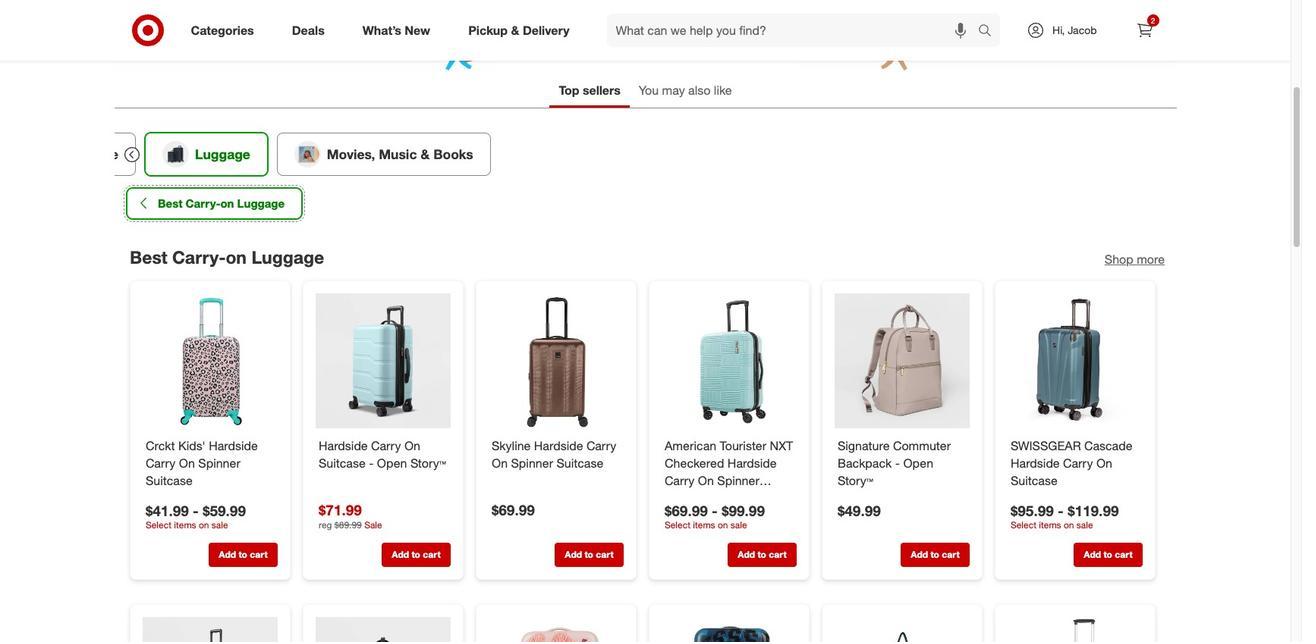 Task type: locate. For each thing, give the bounding box(es) containing it.
2 horizontal spatial sale
[[1076, 520, 1093, 531]]

1 vertical spatial carry-
[[172, 246, 225, 268]]

5 cart from the left
[[941, 549, 959, 561]]

commuter
[[893, 438, 950, 453]]

2 items from the left
[[693, 520, 715, 531]]

5 add to cart button from the left
[[900, 543, 969, 567]]

to for $95.99 - $119.99
[[1103, 549, 1112, 561]]

sale for $95.99 - $119.99
[[1076, 520, 1093, 531]]

cascade
[[1084, 438, 1132, 453]]

on down $59.99
[[198, 520, 209, 531]]

hardside carry on suitcase - open story™ image
[[315, 293, 450, 428], [315, 293, 450, 428]]

3 items from the left
[[1039, 520, 1061, 531]]

what's
[[363, 22, 401, 38]]

$89.99
[[334, 519, 361, 531]]

$69.99 down checkered
[[664, 502, 707, 519]]

swissgear zurich softside carry on spinner suitcase image
[[1007, 618, 1142, 643], [1007, 618, 1142, 643]]

select down checkered
[[664, 520, 690, 531]]

on down $99.99
[[717, 520, 728, 531]]

0 horizontal spatial items
[[174, 520, 196, 531]]

2 horizontal spatial spinner
[[717, 473, 759, 488]]

books
[[433, 146, 473, 162]]

- down commuter
[[895, 456, 899, 471]]

swissgear cascade hardside carry on suitcase
[[1010, 438, 1132, 488]]

$41.99
[[145, 502, 188, 519]]

hardside inside skyline hardside carry on spinner suitcase
[[534, 438, 583, 453]]

2 cart from the left
[[422, 549, 440, 561]]

0 horizontal spatial select
[[145, 520, 171, 531]]

swissgear cascade hardside carry on suitcase image
[[1007, 293, 1142, 428], [1007, 293, 1142, 428]]

open down commuter
[[903, 456, 933, 471]]

0 vertical spatial best carry-on luggage
[[157, 196, 284, 211]]

open
[[377, 456, 407, 471], [903, 456, 933, 471]]

$71.99
[[318, 501, 361, 519]]

5 to from the left
[[930, 549, 939, 561]]

sale
[[211, 520, 228, 531], [730, 520, 747, 531], [1076, 520, 1093, 531]]

3 select from the left
[[1010, 520, 1036, 531]]

cart for $69.99 - $99.99
[[768, 549, 786, 561]]

best inside button
[[157, 196, 182, 211]]

reg
[[318, 519, 332, 531]]

you may also like link
[[630, 76, 741, 108]]

2 horizontal spatial select
[[1010, 520, 1036, 531]]

add for $95.99 - $119.99
[[1083, 549, 1101, 561]]

on inside american tourister nxt checkered hardside carry on spinner suitcase $69.99 - $99.99 select items on sale
[[717, 520, 728, 531]]

4 add to cart from the left
[[737, 549, 786, 561]]

add to cart for $41.99 - $59.99
[[218, 549, 267, 561]]

& right music
[[420, 146, 429, 162]]

spinner up $99.99
[[717, 473, 759, 488]]

select inside $95.99 - $119.99 select items on sale
[[1010, 520, 1036, 531]]

like
[[714, 83, 732, 98]]

to
[[238, 549, 247, 561], [411, 549, 420, 561], [584, 549, 593, 561], [757, 549, 766, 561], [930, 549, 939, 561], [1103, 549, 1112, 561]]

- left $59.99
[[192, 502, 198, 519]]

1 vertical spatial best
[[129, 246, 167, 268]]

0 vertical spatial story™
[[410, 456, 446, 471]]

carry- inside button
[[185, 196, 220, 211]]

items down $95.99
[[1039, 520, 1061, 531]]

spinner
[[198, 456, 240, 471], [511, 456, 553, 471], [717, 473, 759, 488]]

spinner down kids'
[[198, 456, 240, 471]]

0 vertical spatial carry-
[[185, 196, 220, 211]]

2 link
[[1128, 14, 1161, 47]]

3 add to cart button from the left
[[554, 543, 623, 567]]

on
[[404, 438, 420, 453], [179, 456, 195, 471], [491, 456, 507, 471], [1096, 456, 1112, 471], [698, 473, 714, 488]]

items inside american tourister nxt checkered hardside carry on spinner suitcase $69.99 - $99.99 select items on sale
[[693, 520, 715, 531]]

6 add from the left
[[1083, 549, 1101, 561]]

luggage inside best carry-on luggage button
[[237, 196, 284, 211]]

tourister
[[719, 438, 766, 453]]

2 add to cart button from the left
[[381, 543, 450, 567]]

2 add from the left
[[391, 549, 409, 561]]

0 vertical spatial luggage
[[195, 146, 250, 162]]

1 open from the left
[[377, 456, 407, 471]]

cart
[[249, 549, 267, 561], [422, 549, 440, 561], [595, 549, 613, 561], [768, 549, 786, 561], [941, 549, 959, 561], [1114, 549, 1132, 561]]

$95.99 - $119.99 select items on sale
[[1010, 502, 1118, 531]]

movies, music & books button
[[276, 133, 490, 176]]

best
[[157, 196, 182, 211], [129, 246, 167, 268]]

crckt kids' hardside carry on spinner suitcase image
[[142, 293, 277, 428], [142, 293, 277, 428]]

$71.99 reg $89.99 sale
[[318, 501, 382, 531]]

items
[[174, 520, 196, 531], [693, 520, 715, 531], [1039, 520, 1061, 531]]

sale down $99.99
[[730, 520, 747, 531]]

american tourister nxt checkered hardside carry on spinner suitcase image
[[661, 293, 796, 428], [661, 293, 796, 428]]

1 horizontal spatial select
[[664, 520, 690, 531]]

1 to from the left
[[238, 549, 247, 561]]

items down "american tourister nxt checkered hardside carry on spinner suitcase" "link"
[[693, 520, 715, 531]]

1 add to cart from the left
[[218, 549, 267, 561]]

on down luggage button
[[220, 196, 234, 211]]

hardside right kids'
[[208, 438, 257, 453]]

1 vertical spatial best carry-on luggage
[[129, 246, 324, 268]]

story™
[[410, 456, 446, 471], [837, 473, 873, 488]]

add for $71.99
[[391, 549, 409, 561]]

signature commuter backpack - open story™ image
[[834, 293, 969, 428], [834, 293, 969, 428]]

suitcase inside swissgear cascade hardside carry on suitcase
[[1010, 473, 1057, 488]]

0 horizontal spatial open
[[377, 456, 407, 471]]

2 to from the left
[[411, 549, 420, 561]]

signature weekender bag - open story™ image
[[315, 618, 450, 643], [315, 618, 450, 643]]

0 vertical spatial &
[[511, 22, 519, 38]]

1 horizontal spatial story™
[[837, 473, 873, 488]]

on inside crckt kids' hardside carry on spinner suitcase
[[179, 456, 195, 471]]

hardside inside crckt kids' hardside carry on spinner suitcase
[[208, 438, 257, 453]]

on inside best carry-on luggage button
[[220, 196, 234, 211]]

signature commuter backpack - open story™
[[837, 438, 950, 488]]

6 add to cart button from the left
[[1073, 543, 1142, 567]]

6 to from the left
[[1103, 549, 1112, 561]]

sellers
[[583, 83, 621, 98]]

4 cart from the left
[[768, 549, 786, 561]]

sale down $59.99
[[211, 520, 228, 531]]

carry-
[[185, 196, 220, 211], [172, 246, 225, 268]]

story™ inside hardside carry on suitcase - open story™
[[410, 456, 446, 471]]

carry inside american tourister nxt checkered hardside carry on spinner suitcase $69.99 - $99.99 select items on sale
[[664, 473, 694, 488]]

sale down $119.99
[[1076, 520, 1093, 531]]

pickup & delivery link
[[455, 14, 588, 47]]

2 select from the left
[[664, 520, 690, 531]]

on inside swissgear cascade hardside carry on suitcase
[[1096, 456, 1112, 471]]

select for $41.99 - $59.99
[[145, 520, 171, 531]]

hardside inside hardside carry on suitcase - open story™
[[318, 438, 367, 453]]

minecraft creeper kids' hardside carry on suitcase - black image
[[661, 618, 796, 643], [661, 618, 796, 643]]

hi, jacob
[[1052, 24, 1097, 36]]

hardside large checked suitcase - open story™ image
[[142, 618, 277, 643], [142, 618, 277, 643]]

2 horizontal spatial items
[[1039, 520, 1061, 531]]

luggage
[[195, 146, 250, 162], [237, 196, 284, 211], [251, 246, 324, 268]]

1 add to cart button from the left
[[208, 543, 277, 567]]

shop more button
[[1104, 251, 1164, 268]]

select down $95.99
[[1010, 520, 1036, 531]]

new
[[405, 22, 430, 38]]

best carry-on luggage
[[157, 196, 284, 211], [129, 246, 324, 268]]

select inside american tourister nxt checkered hardside carry on spinner suitcase $69.99 - $99.99 select items on sale
[[664, 520, 690, 531]]

$69.99 down skyline
[[491, 501, 534, 519]]

- left $99.99
[[711, 502, 717, 519]]

hardside down tourister
[[727, 456, 776, 471]]

categories
[[191, 22, 254, 38]]

american tourister nxt checkered hardside carry on spinner suitcase link
[[664, 438, 793, 505]]

suitcase inside crckt kids' hardside carry on spinner suitcase
[[145, 473, 192, 488]]

1 vertical spatial &
[[420, 146, 429, 162]]

- up $71.99 reg $89.99 sale
[[369, 456, 373, 471]]

hardside up $71.99
[[318, 438, 367, 453]]

you may also like
[[639, 83, 732, 98]]

suitcase
[[318, 456, 365, 471], [556, 456, 603, 471], [145, 473, 192, 488], [1010, 473, 1057, 488], [664, 490, 711, 505]]

carry- down luggage button
[[185, 196, 220, 211]]

1 horizontal spatial open
[[903, 456, 933, 471]]

4 add to cart button from the left
[[727, 543, 796, 567]]

6 cart from the left
[[1114, 549, 1132, 561]]

add to cart for $71.99
[[391, 549, 440, 561]]

sale inside the $41.99 - $59.99 select items on sale
[[211, 520, 228, 531]]

best carry-on luggage down best carry-on luggage button on the left
[[129, 246, 324, 268]]

skyline hardside carry on spinner suitcase image
[[488, 293, 623, 428], [488, 293, 623, 428]]

1 horizontal spatial &
[[511, 22, 519, 38]]

- inside hardside carry on suitcase - open story™
[[369, 456, 373, 471]]

frozen hardside carry on spinner suitcase image
[[488, 618, 623, 643], [488, 618, 623, 643]]

1 sale from the left
[[211, 520, 228, 531]]

1 vertical spatial story™
[[837, 473, 873, 488]]

on inside $95.99 - $119.99 select items on sale
[[1063, 520, 1074, 531]]

0 vertical spatial best
[[157, 196, 182, 211]]

carry- down best carry-on luggage button on the left
[[172, 246, 225, 268]]

crckt kids' hardside carry on spinner suitcase link
[[145, 438, 274, 490]]

- inside signature commuter backpack - open story™
[[895, 456, 899, 471]]

add to cart button for $71.99
[[381, 543, 450, 567]]

1 horizontal spatial items
[[693, 520, 715, 531]]

0 horizontal spatial sale
[[211, 520, 228, 531]]

on down best carry-on luggage button on the left
[[225, 246, 246, 268]]

sale inside $95.99 - $119.99 select items on sale
[[1076, 520, 1093, 531]]

items down $41.99
[[174, 520, 196, 531]]

spinner down skyline
[[511, 456, 553, 471]]

- right $95.99
[[1057, 502, 1063, 519]]

$41.99 - $59.99 select items on sale
[[145, 502, 245, 531]]

crckt kids' hardside carry on spinner suitcase
[[145, 438, 257, 488]]

&
[[511, 22, 519, 38], [420, 146, 429, 162]]

hardside down swissgear
[[1010, 456, 1059, 471]]

add for $69.99 - $99.99
[[737, 549, 755, 561]]

on inside the $41.99 - $59.99 select items on sale
[[198, 520, 209, 531]]

to for $71.99
[[411, 549, 420, 561]]

skyline hardside carry on spinner suitcase link
[[491, 438, 620, 472]]

1 items from the left
[[174, 520, 196, 531]]

0 horizontal spatial &
[[420, 146, 429, 162]]

what's new
[[363, 22, 430, 38]]

1 horizontal spatial spinner
[[511, 456, 553, 471]]

add
[[218, 549, 236, 561], [391, 549, 409, 561], [564, 549, 582, 561], [737, 549, 755, 561], [910, 549, 928, 561], [1083, 549, 1101, 561]]

items inside the $41.99 - $59.99 select items on sale
[[174, 520, 196, 531]]

1 cart from the left
[[249, 549, 267, 561]]

1 vertical spatial luggage
[[237, 196, 284, 211]]

2 open from the left
[[903, 456, 933, 471]]

2 add to cart from the left
[[391, 549, 440, 561]]

delivery
[[523, 22, 569, 38]]

carry
[[371, 438, 401, 453], [586, 438, 616, 453], [145, 456, 175, 471], [1063, 456, 1093, 471], [664, 473, 694, 488]]

wndr ln the overnighter weekender bag image
[[834, 618, 969, 643], [834, 618, 969, 643]]

3 sale from the left
[[1076, 520, 1093, 531]]

sale inside american tourister nxt checkered hardside carry on spinner suitcase $69.99 - $99.99 select items on sale
[[730, 520, 747, 531]]

on
[[220, 196, 234, 211], [225, 246, 246, 268], [198, 520, 209, 531], [717, 520, 728, 531], [1063, 520, 1074, 531]]

luggage inside luggage button
[[195, 146, 250, 162]]

hardside carry on suitcase - open story™
[[318, 438, 446, 471]]

select inside the $41.99 - $59.99 select items on sale
[[145, 520, 171, 531]]

add to cart
[[218, 549, 267, 561], [391, 549, 440, 561], [564, 549, 613, 561], [737, 549, 786, 561], [910, 549, 959, 561], [1083, 549, 1132, 561]]

1 select from the left
[[145, 520, 171, 531]]

on down $119.99
[[1063, 520, 1074, 531]]

select
[[145, 520, 171, 531], [664, 520, 690, 531], [1010, 520, 1036, 531]]

select down $41.99
[[145, 520, 171, 531]]

hardside
[[208, 438, 257, 453], [318, 438, 367, 453], [534, 438, 583, 453], [727, 456, 776, 471], [1010, 456, 1059, 471]]

-
[[369, 456, 373, 471], [895, 456, 899, 471], [192, 502, 198, 519], [711, 502, 717, 519], [1057, 502, 1063, 519]]

0 horizontal spatial spinner
[[198, 456, 240, 471]]

4 add from the left
[[737, 549, 755, 561]]

cart for $71.99
[[422, 549, 440, 561]]

add to cart button
[[208, 543, 277, 567], [381, 543, 450, 567], [554, 543, 623, 567], [727, 543, 796, 567], [900, 543, 969, 567], [1073, 543, 1142, 567]]

signature
[[837, 438, 889, 453]]

open up sale
[[377, 456, 407, 471]]

hardside right skyline
[[534, 438, 583, 453]]

carry inside hardside carry on suitcase - open story™
[[371, 438, 401, 453]]

5 add to cart from the left
[[910, 549, 959, 561]]

4 to from the left
[[757, 549, 766, 561]]

1 add from the left
[[218, 549, 236, 561]]

items inside $95.99 - $119.99 select items on sale
[[1039, 520, 1061, 531]]

2 sale from the left
[[730, 520, 747, 531]]

1 horizontal spatial $69.99
[[664, 502, 707, 519]]

& right 'pickup'
[[511, 22, 519, 38]]

suitcase inside skyline hardside carry on spinner suitcase
[[556, 456, 603, 471]]

american
[[664, 438, 716, 453]]

best carry-on luggage down luggage button
[[157, 196, 284, 211]]

1 horizontal spatial sale
[[730, 520, 747, 531]]

6 add to cart from the left
[[1083, 549, 1132, 561]]

0 horizontal spatial story™
[[410, 456, 446, 471]]

$69.99
[[491, 501, 534, 519], [664, 502, 707, 519]]



Task type: vqa. For each thing, say whether or not it's contained in the screenshot.
1
no



Task type: describe. For each thing, give the bounding box(es) containing it.
swissgear
[[1010, 438, 1081, 453]]

add to cart for $95.99 - $119.99
[[1083, 549, 1132, 561]]

carry inside crckt kids' hardside carry on spinner suitcase
[[145, 456, 175, 471]]

$49.99
[[837, 502, 880, 519]]

best carry-on luggage button
[[126, 188, 302, 219]]

shop more
[[1104, 252, 1164, 267]]

items for $95.99
[[1039, 520, 1061, 531]]

3 add from the left
[[564, 549, 582, 561]]

add to cart for $69.99 - $99.99
[[737, 549, 786, 561]]

backpack
[[837, 456, 891, 471]]

select for $95.99 - $119.99
[[1010, 520, 1036, 531]]

you
[[639, 83, 659, 98]]

cart for $41.99 - $59.99
[[249, 549, 267, 561]]

2
[[1151, 16, 1155, 25]]

to for $41.99 - $59.99
[[238, 549, 247, 561]]

items for $41.99
[[174, 520, 196, 531]]

hi,
[[1052, 24, 1065, 36]]

home
[[81, 146, 118, 162]]

& inside movies, music & books button
[[420, 146, 429, 162]]

sale for $41.99 - $59.99
[[211, 520, 228, 531]]

on inside skyline hardside carry on spinner suitcase
[[491, 456, 507, 471]]

skyline
[[491, 438, 530, 453]]

What can we help you find? suggestions appear below search field
[[607, 14, 982, 47]]

$69.99 inside american tourister nxt checkered hardside carry on spinner suitcase $69.99 - $99.99 select items on sale
[[664, 502, 707, 519]]

top sellers
[[559, 83, 621, 98]]

- inside $95.99 - $119.99 select items on sale
[[1057, 502, 1063, 519]]

kids'
[[178, 438, 205, 453]]

3 add to cart from the left
[[564, 549, 613, 561]]

$99.99
[[721, 502, 764, 519]]

0 horizontal spatial $69.99
[[491, 501, 534, 519]]

on inside american tourister nxt checkered hardside carry on spinner suitcase $69.99 - $99.99 select items on sale
[[698, 473, 714, 488]]

home button
[[31, 133, 135, 176]]

$95.99
[[1010, 502, 1053, 519]]

deals link
[[279, 14, 344, 47]]

suitcase inside hardside carry on suitcase - open story™
[[318, 456, 365, 471]]

cart for $95.99 - $119.99
[[1114, 549, 1132, 561]]

top sellers link
[[550, 76, 630, 108]]

also
[[688, 83, 711, 98]]

categories link
[[178, 14, 273, 47]]

$119.99
[[1067, 502, 1118, 519]]

add to cart button for $41.99 - $59.99
[[208, 543, 277, 567]]

carry inside skyline hardside carry on spinner suitcase
[[586, 438, 616, 453]]

& inside pickup & delivery link
[[511, 22, 519, 38]]

swissgear cascade hardside carry on suitcase link
[[1010, 438, 1139, 490]]

suitcase inside american tourister nxt checkered hardside carry on spinner suitcase $69.99 - $99.99 select items on sale
[[664, 490, 711, 505]]

jacob
[[1068, 24, 1097, 36]]

carry inside swissgear cascade hardside carry on suitcase
[[1063, 456, 1093, 471]]

- inside the $41.99 - $59.99 select items on sale
[[192, 502, 198, 519]]

skyline hardside carry on spinner suitcase
[[491, 438, 616, 471]]

spinner inside crckt kids' hardside carry on spinner suitcase
[[198, 456, 240, 471]]

open inside hardside carry on suitcase - open story™
[[377, 456, 407, 471]]

hardside inside american tourister nxt checkered hardside carry on spinner suitcase $69.99 - $99.99 select items on sale
[[727, 456, 776, 471]]

- inside american tourister nxt checkered hardside carry on spinner suitcase $69.99 - $99.99 select items on sale
[[711, 502, 717, 519]]

what's new link
[[350, 14, 449, 47]]

spinner inside skyline hardside carry on spinner suitcase
[[511, 456, 553, 471]]

hardside carry on suitcase - open story™ link
[[318, 438, 447, 472]]

american tourister nxt checkered hardside carry on spinner suitcase $69.99 - $99.99 select items on sale
[[664, 438, 793, 531]]

movies,
[[327, 146, 375, 162]]

to for $69.99 - $99.99
[[757, 549, 766, 561]]

spinner inside american tourister nxt checkered hardside carry on spinner suitcase $69.99 - $99.99 select items on sale
[[717, 473, 759, 488]]

may
[[662, 83, 685, 98]]

top
[[559, 83, 579, 98]]

search button
[[971, 14, 1008, 50]]

best carry-on luggage inside button
[[157, 196, 284, 211]]

open inside signature commuter backpack - open story™
[[903, 456, 933, 471]]

sale
[[364, 519, 382, 531]]

pickup & delivery
[[468, 22, 569, 38]]

story™ inside signature commuter backpack - open story™
[[837, 473, 873, 488]]

movies, music & books
[[327, 146, 473, 162]]

5 add from the left
[[910, 549, 928, 561]]

crckt
[[145, 438, 175, 453]]

deals
[[292, 22, 325, 38]]

2 vertical spatial luggage
[[251, 246, 324, 268]]

search
[[971, 24, 1008, 39]]

checkered
[[664, 456, 724, 471]]

add for $41.99 - $59.99
[[218, 549, 236, 561]]

signature commuter backpack - open story™ link
[[837, 438, 966, 490]]

shop
[[1104, 252, 1133, 267]]

luggage button
[[145, 133, 267, 176]]

hardside inside swissgear cascade hardside carry on suitcase
[[1010, 456, 1059, 471]]

on inside hardside carry on suitcase - open story™
[[404, 438, 420, 453]]

pickup
[[468, 22, 508, 38]]

more
[[1136, 252, 1164, 267]]

$59.99
[[202, 502, 245, 519]]

music
[[378, 146, 417, 162]]

3 to from the left
[[584, 549, 593, 561]]

nxt
[[769, 438, 793, 453]]

add to cart button for $69.99 - $99.99
[[727, 543, 796, 567]]

3 cart from the left
[[595, 549, 613, 561]]

add to cart button for $95.99 - $119.99
[[1073, 543, 1142, 567]]



